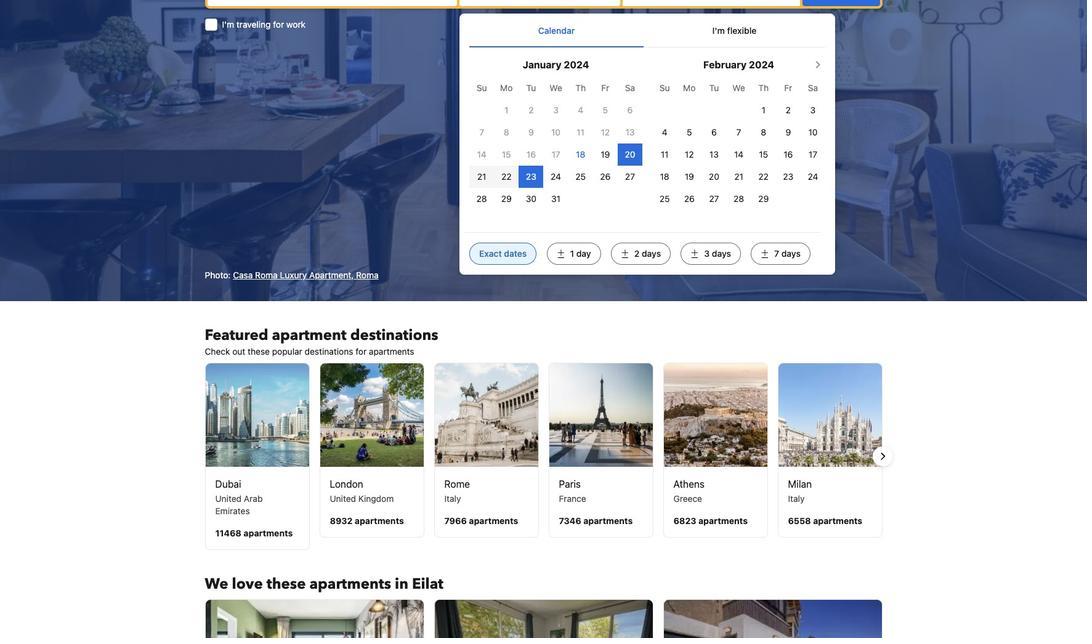 Task type: vqa. For each thing, say whether or not it's contained in the screenshot.
23 option on the right
yes



Task type: locate. For each thing, give the bounding box(es) containing it.
mo up 1 option
[[501, 82, 513, 93]]

for inside search field
[[273, 19, 284, 30]]

1 horizontal spatial 22
[[759, 171, 769, 182]]

11 down 4 option
[[577, 127, 585, 137]]

16
[[527, 149, 536, 159], [784, 149, 793, 159]]

22 down 15 january 2024 option
[[502, 171, 512, 182]]

roma
[[255, 270, 278, 281], [356, 270, 379, 281]]

None search field
[[205, 0, 883, 275]]

0 horizontal spatial 29
[[502, 193, 512, 204]]

2 17 from the left
[[809, 149, 818, 159]]

1 vertical spatial 19
[[685, 171, 695, 182]]

4 up the "11" option
[[578, 105, 584, 115]]

roma right casa
[[255, 270, 278, 281]]

20 January 2024 checkbox
[[625, 149, 636, 159]]

sa
[[625, 82, 636, 93], [809, 82, 819, 93]]

16 February 2024 checkbox
[[784, 149, 793, 159]]

13 February 2024 checkbox
[[710, 149, 719, 159]]

1 horizontal spatial 12
[[685, 149, 694, 159]]

17 up 24 january 2024 checkbox
[[552, 149, 561, 159]]

united for london
[[330, 494, 356, 504]]

apartments inside the rome section
[[469, 516, 519, 527]]

these right love
[[267, 575, 306, 595]]

1 horizontal spatial 13
[[710, 149, 719, 159]]

apartments for rome
[[469, 516, 519, 527]]

23 January 2024 checkbox
[[526, 171, 537, 182]]

19 January 2024 checkbox
[[601, 149, 610, 159]]

su for february 2024
[[660, 82, 670, 93]]

1 23 from the left
[[526, 171, 537, 182]]

0 horizontal spatial 17
[[552, 149, 561, 159]]

fr up 2 option
[[785, 82, 793, 93]]

5 up the 12 january 2024 checkbox
[[603, 105, 608, 115]]

5 for 5 checkbox
[[687, 127, 693, 137]]

1 vertical spatial 5
[[687, 127, 693, 137]]

1 horizontal spatial 25
[[660, 193, 670, 204]]

calendar button
[[470, 14, 644, 47]]

3
[[554, 105, 559, 115], [811, 105, 816, 115], [705, 248, 710, 259]]

1 17 from the left
[[552, 149, 561, 159]]

2 10 from the left
[[809, 127, 818, 137]]

exact dates
[[480, 248, 527, 259]]

1 24 from the left
[[551, 171, 562, 182]]

1 28 from the left
[[477, 193, 487, 204]]

26
[[601, 171, 611, 182], [685, 193, 695, 204]]

featured apartment destinations check out these popular destinations for apartments
[[205, 326, 439, 357]]

1 horizontal spatial 15
[[760, 149, 769, 159]]

days
[[642, 248, 661, 259], [712, 248, 732, 259], [782, 248, 801, 259]]

1 th from the left
[[576, 82, 586, 93]]

2 29 from the left
[[759, 193, 769, 204]]

3 days from the left
[[782, 248, 801, 259]]

13
[[626, 127, 635, 137], [710, 149, 719, 159]]

29
[[502, 193, 512, 204], [759, 193, 769, 204]]

0 vertical spatial 27
[[626, 171, 635, 182]]

athens
[[674, 479, 705, 490]]

1 22 from the left
[[502, 171, 512, 182]]

2 mo from the left
[[684, 82, 696, 93]]

athens image
[[664, 364, 768, 467]]

0 vertical spatial 26
[[601, 171, 611, 182]]

0 horizontal spatial 20
[[625, 149, 636, 159]]

1 16 from the left
[[527, 149, 536, 159]]

1 sa from the left
[[625, 82, 636, 93]]

21 up 28 'checkbox' at right
[[735, 171, 744, 182]]

6 up 13 checkbox
[[712, 127, 717, 137]]

0 horizontal spatial days
[[642, 248, 661, 259]]

featured
[[205, 326, 268, 346]]

1 horizontal spatial days
[[712, 248, 732, 259]]

2 15 from the left
[[760, 149, 769, 159]]

23
[[526, 171, 537, 182], [784, 171, 794, 182]]

1 horizontal spatial 18
[[660, 171, 670, 182]]

0 horizontal spatial 27
[[626, 171, 635, 182]]

0 horizontal spatial 2
[[529, 105, 534, 115]]

9 up 16 february 2024 option
[[786, 127, 792, 137]]

18 January 2024 checkbox
[[576, 149, 586, 159]]

italy down milan
[[789, 494, 805, 504]]

28 down 21 january 2024 option
[[477, 193, 487, 204]]

0 horizontal spatial mo
[[501, 82, 513, 93]]

28 down 21 "checkbox"
[[734, 193, 745, 204]]

su for january 2024
[[477, 82, 487, 93]]

12 February 2024 checkbox
[[685, 149, 694, 159]]

2 2024 from the left
[[749, 59, 775, 70]]

0 horizontal spatial 24
[[551, 171, 562, 182]]

0 horizontal spatial 6
[[628, 105, 633, 115]]

0 horizontal spatial 5
[[603, 105, 608, 115]]

1 horizontal spatial 26
[[685, 193, 695, 204]]

italy down rome
[[445, 494, 461, 504]]

su up 4 checkbox
[[660, 82, 670, 93]]

11 for the "11" option
[[577, 127, 585, 137]]

17 for the 17 checkbox
[[809, 149, 818, 159]]

3 down the 27 february 2024 checkbox
[[705, 248, 710, 259]]

2 su from the left
[[660, 82, 670, 93]]

2024 right february
[[749, 59, 775, 70]]

2 up the 9 february 2024 option
[[786, 105, 791, 115]]

february 2024
[[704, 59, 775, 70]]

for inside featured apartment destinations check out these popular destinations for apartments
[[356, 347, 367, 357]]

0 horizontal spatial italy
[[445, 494, 461, 504]]

th
[[576, 82, 586, 93], [759, 82, 769, 93]]

2 roma from the left
[[356, 270, 379, 281]]

24 January 2024 checkbox
[[551, 171, 562, 182]]

8
[[504, 127, 510, 137], [761, 127, 767, 137]]

23 up 30 january 2024 option
[[526, 171, 537, 182]]

20 up the 27 february 2024 checkbox
[[709, 171, 720, 182]]

18 up '25 february 2024' option
[[660, 171, 670, 182]]

0 horizontal spatial 1
[[505, 105, 509, 115]]

0 horizontal spatial fr
[[602, 82, 610, 93]]

italy
[[445, 494, 461, 504], [789, 494, 805, 504]]

1 horizontal spatial 19
[[685, 171, 695, 182]]

19 up 26 january 2024 checkbox
[[601, 149, 610, 159]]

1 horizontal spatial 9
[[786, 127, 792, 137]]

28 for 28 'checkbox' at right
[[734, 193, 745, 204]]

18 February 2024 checkbox
[[660, 171, 670, 182]]

1 horizontal spatial 6
[[712, 127, 717, 137]]

0 vertical spatial 19
[[601, 149, 610, 159]]

12 for "12" "checkbox"
[[685, 149, 694, 159]]

1 horizontal spatial 23
[[784, 171, 794, 182]]

0 horizontal spatial sa
[[625, 82, 636, 93]]

27 down 20 checkbox
[[626, 171, 635, 182]]

2 14 from the left
[[735, 149, 744, 159]]

1 italy from the left
[[445, 494, 461, 504]]

tab list containing calendar
[[470, 14, 826, 47]]

casa
[[233, 270, 253, 281]]

9
[[529, 127, 534, 137], [786, 127, 792, 137]]

fr up the 5 option
[[602, 82, 610, 93]]

6
[[628, 105, 633, 115], [712, 127, 717, 137]]

1 21 from the left
[[478, 171, 487, 182]]

24
[[551, 171, 562, 182], [808, 171, 819, 182]]

14 for the 14 january 2024 option on the top left
[[477, 149, 487, 159]]

destinations
[[351, 326, 439, 346], [305, 347, 353, 357]]

7 up the 14 january 2024 option on the top left
[[480, 127, 484, 137]]

1 2024 from the left
[[564, 59, 590, 70]]

7
[[480, 127, 484, 137], [737, 127, 742, 137], [775, 248, 780, 259]]

15 down 8 checkbox
[[760, 149, 769, 159]]

2 horizontal spatial 3
[[811, 105, 816, 115]]

these
[[248, 347, 270, 357], [267, 575, 306, 595]]

8 January 2024 checkbox
[[504, 127, 510, 137]]

february
[[704, 59, 747, 70]]

0 horizontal spatial tu
[[527, 82, 536, 93]]

8 for 8 checkbox
[[761, 127, 767, 137]]

1 united from the left
[[215, 494, 242, 504]]

11
[[577, 127, 585, 137], [661, 149, 669, 159]]

11468
[[215, 528, 242, 539]]

0 horizontal spatial 15
[[502, 149, 511, 159]]

2 8 from the left
[[761, 127, 767, 137]]

mo up 5 checkbox
[[684, 82, 696, 93]]

1 vertical spatial for
[[356, 347, 367, 357]]

italy inside milan italy
[[789, 494, 805, 504]]

sa up 6 checkbox
[[625, 82, 636, 93]]

28 January 2024 checkbox
[[477, 193, 487, 204]]

fr
[[602, 82, 610, 93], [785, 82, 793, 93]]

29 down 22 february 2024 'checkbox'
[[759, 193, 769, 204]]

9 for the 9 february 2024 option
[[786, 127, 792, 137]]

3 up 10 checkbox at the right top of the page
[[811, 105, 816, 115]]

3 January 2024 checkbox
[[554, 105, 559, 115]]

1 vertical spatial 25
[[660, 193, 670, 204]]

2 up 9 january 2024 checkbox
[[529, 105, 534, 115]]

4 January 2024 checkbox
[[578, 105, 584, 115]]

22 down the 15 option
[[759, 171, 769, 182]]

we left love
[[205, 575, 228, 595]]

1 February 2024 checkbox
[[762, 105, 766, 115]]

24 down the 17 checkbox
[[808, 171, 819, 182]]

i'm
[[222, 19, 234, 30], [713, 25, 725, 35]]

26 January 2024 checkbox
[[601, 171, 611, 182]]

2 24 from the left
[[808, 171, 819, 182]]

work
[[287, 19, 306, 30]]

20
[[625, 149, 636, 159], [709, 171, 720, 182]]

2 horizontal spatial 7
[[775, 248, 780, 259]]

we
[[550, 82, 563, 93], [733, 82, 746, 93], [205, 575, 228, 595]]

united down london
[[330, 494, 356, 504]]

10 up the 17 checkbox
[[809, 127, 818, 137]]

25
[[576, 171, 586, 182], [660, 193, 670, 204]]

22 for 22 option
[[502, 171, 512, 182]]

0 horizontal spatial 4
[[578, 105, 584, 115]]

days for 2 days
[[642, 248, 661, 259]]

0 horizontal spatial 19
[[601, 149, 610, 159]]

th up 1 february 2024 option
[[759, 82, 769, 93]]

0 horizontal spatial 25
[[576, 171, 586, 182]]

8 up 15 january 2024 option
[[504, 127, 510, 137]]

1 february 2024 element from the left
[[470, 77, 643, 210]]

2 22 from the left
[[759, 171, 769, 182]]

1 vertical spatial destinations
[[305, 347, 353, 357]]

19
[[601, 149, 610, 159], [685, 171, 695, 182]]

24 February 2024 checkbox
[[808, 171, 819, 182]]

16 January 2024 checkbox
[[527, 149, 536, 159]]

2 28 from the left
[[734, 193, 745, 204]]

1 horizontal spatial 2
[[635, 248, 640, 259]]

athens section
[[664, 363, 768, 538]]

sa up 3 checkbox
[[809, 82, 819, 93]]

24 up the '31 january 2024' option at the right of page
[[551, 171, 562, 182]]

mo for february
[[684, 82, 696, 93]]

italy inside rome italy
[[445, 494, 461, 504]]

17 for 17 january 2024 option
[[552, 149, 561, 159]]

0 horizontal spatial 10
[[552, 127, 561, 137]]

we down february 2024
[[733, 82, 746, 93]]

29 down 22 option
[[502, 193, 512, 204]]

roma right the apartment,
[[356, 270, 379, 281]]

27
[[626, 171, 635, 182], [710, 193, 720, 204]]

0 horizontal spatial 11
[[577, 127, 585, 137]]

2 february 2024 element from the left
[[653, 77, 826, 210]]

10 February 2024 checkbox
[[809, 127, 818, 137]]

1 horizontal spatial fr
[[785, 82, 793, 93]]

0 vertical spatial for
[[273, 19, 284, 30]]

th for january 2024
[[576, 82, 586, 93]]

16 down the 9 february 2024 option
[[784, 149, 793, 159]]

1 vertical spatial 26
[[685, 193, 695, 204]]

1 horizontal spatial 16
[[784, 149, 793, 159]]

13 for 13 "option"
[[626, 127, 635, 137]]

0 vertical spatial 5
[[603, 105, 608, 115]]

apartments inside dubai section
[[244, 528, 293, 539]]

6823
[[674, 516, 697, 527]]

16 down 9 january 2024 checkbox
[[527, 149, 536, 159]]

rome image
[[435, 364, 538, 467]]

15
[[502, 149, 511, 159], [760, 149, 769, 159]]

0 horizontal spatial february 2024 element
[[470, 77, 643, 210]]

13 down 6 checkbox
[[626, 127, 635, 137]]

days for 3 days
[[712, 248, 732, 259]]

0 vertical spatial 12
[[601, 127, 610, 137]]

su
[[477, 82, 487, 93], [660, 82, 670, 93]]

2 16 from the left
[[784, 149, 793, 159]]

4 up 11 option
[[662, 127, 668, 137]]

2024 right january
[[564, 59, 590, 70]]

5 February 2024 checkbox
[[687, 127, 693, 137]]

2 tu from the left
[[710, 82, 719, 93]]

1 horizontal spatial 5
[[687, 127, 693, 137]]

2 right day
[[635, 248, 640, 259]]

25 for '25 february 2024' option
[[660, 193, 670, 204]]

1
[[505, 105, 509, 115], [762, 105, 766, 115], [570, 248, 575, 259]]

2 italy from the left
[[789, 494, 805, 504]]

united inside dubai united arab emirates
[[215, 494, 242, 504]]

out
[[233, 347, 246, 357]]

1 horizontal spatial united
[[330, 494, 356, 504]]

26 for 26 january 2024 checkbox
[[601, 171, 611, 182]]

united inside london united kingdom
[[330, 494, 356, 504]]

2 21 from the left
[[735, 171, 744, 182]]

0 horizontal spatial 12
[[601, 127, 610, 137]]

14 January 2024 checkbox
[[477, 149, 487, 159]]

20 for the 20 option
[[709, 171, 720, 182]]

apartments for dubai
[[244, 528, 293, 539]]

these right the 'out'
[[248, 347, 270, 357]]

0 vertical spatial 4
[[578, 105, 584, 115]]

1 horizontal spatial 10
[[809, 127, 818, 137]]

12 for the 12 january 2024 checkbox
[[601, 127, 610, 137]]

0 horizontal spatial 3
[[554, 105, 559, 115]]

0 horizontal spatial 13
[[626, 127, 635, 137]]

6 for 6 checkbox
[[628, 105, 633, 115]]

1 vertical spatial 13
[[710, 149, 719, 159]]

2 horizontal spatial we
[[733, 82, 746, 93]]

1 vertical spatial 11
[[661, 149, 669, 159]]

20 up 27 january 2024 checkbox
[[625, 149, 636, 159]]

21 February 2024 checkbox
[[735, 171, 744, 182]]

2 9 from the left
[[786, 127, 792, 137]]

0 horizontal spatial 23
[[526, 171, 537, 182]]

28
[[477, 193, 487, 204], [734, 193, 745, 204]]

tu
[[527, 82, 536, 93], [710, 82, 719, 93]]

1 vertical spatial 4
[[662, 127, 668, 137]]

9 February 2024 checkbox
[[786, 127, 792, 137]]

4 February 2024 checkbox
[[662, 127, 668, 137]]

kingdom
[[359, 494, 394, 504]]

paris image
[[549, 364, 653, 467]]

0 vertical spatial 13
[[626, 127, 635, 137]]

1 horizontal spatial mo
[[684, 82, 696, 93]]

fr for january 2024
[[602, 82, 610, 93]]

1 horizontal spatial 29
[[759, 193, 769, 204]]

apartments inside featured apartment destinations check out these popular destinations for apartments
[[369, 347, 415, 357]]

2 sa from the left
[[809, 82, 819, 93]]

2 fr from the left
[[785, 82, 793, 93]]

2 th from the left
[[759, 82, 769, 93]]

calendar
[[539, 25, 575, 35]]

2
[[529, 105, 534, 115], [786, 105, 791, 115], [635, 248, 640, 259]]

paris section
[[549, 363, 654, 538]]

italy for milan
[[789, 494, 805, 504]]

7966 apartments
[[445, 516, 519, 527]]

photo: casa roma luxury apartment, roma
[[205, 270, 379, 281]]

14
[[477, 149, 487, 159], [735, 149, 744, 159]]

tu for february 2024
[[710, 82, 719, 93]]

21 for 21 "checkbox"
[[735, 171, 744, 182]]

28 February 2024 checkbox
[[734, 193, 745, 204]]

tab list
[[470, 14, 826, 47]]

1 horizontal spatial tu
[[710, 82, 719, 93]]

1 days from the left
[[642, 248, 661, 259]]

1 14 from the left
[[477, 149, 487, 159]]

0 horizontal spatial 14
[[477, 149, 487, 159]]

1 horizontal spatial su
[[660, 82, 670, 93]]

19 down "12" "checkbox"
[[685, 171, 695, 182]]

10
[[552, 127, 561, 137], [809, 127, 818, 137]]

25 for 25 january 2024 checkbox
[[576, 171, 586, 182]]

9 January 2024 checkbox
[[529, 127, 534, 137]]

apartments
[[369, 347, 415, 357], [355, 516, 404, 527], [469, 516, 519, 527], [584, 516, 633, 527], [699, 516, 748, 527], [814, 516, 863, 527], [244, 528, 293, 539], [310, 575, 391, 595]]

1 9 from the left
[[529, 127, 534, 137]]

0 vertical spatial these
[[248, 347, 270, 357]]

11 up '18' option
[[661, 149, 669, 159]]

23 down 16 february 2024 option
[[784, 171, 794, 182]]

tu up 2 january 2024 checkbox
[[527, 82, 536, 93]]

i'm left flexible
[[713, 25, 725, 35]]

7 right 3 days
[[775, 248, 780, 259]]

italy for rome
[[445, 494, 461, 504]]

1 horizontal spatial i'm
[[713, 25, 725, 35]]

18
[[576, 149, 586, 159], [660, 171, 670, 182]]

9 up 16 january 2024 checkbox
[[529, 127, 534, 137]]

i'm for i'm flexible
[[713, 25, 725, 35]]

1 29 from the left
[[502, 193, 512, 204]]

su up 7 january 2024 option at the top left
[[477, 82, 487, 93]]

2 horizontal spatial days
[[782, 248, 801, 259]]

8 up the 15 option
[[761, 127, 767, 137]]

dates
[[504, 248, 527, 259]]

tu for january 2024
[[527, 82, 536, 93]]

mo
[[501, 82, 513, 93], [684, 82, 696, 93]]

6558
[[789, 516, 812, 527]]

apartments inside paris section
[[584, 516, 633, 527]]

13 down 6 "option"
[[710, 149, 719, 159]]

25 February 2024 checkbox
[[660, 193, 670, 204]]

10 down the 3 checkbox
[[552, 127, 561, 137]]

apartments inside athens section
[[699, 516, 748, 527]]

london section
[[320, 363, 424, 538]]

0 horizontal spatial th
[[576, 82, 586, 93]]

25 down '18' option
[[660, 193, 670, 204]]

1 fr from the left
[[602, 82, 610, 93]]

apartments inside london section
[[355, 516, 404, 527]]

0 vertical spatial 20
[[625, 149, 636, 159]]

12
[[601, 127, 610, 137], [685, 149, 694, 159]]

27 down the 20 option
[[710, 193, 720, 204]]

milan section
[[778, 363, 883, 538]]

none search field containing january 2024
[[205, 0, 883, 275]]

1 horizontal spatial 14
[[735, 149, 744, 159]]

0 horizontal spatial 7
[[480, 127, 484, 137]]

1 up 8 checkbox
[[762, 105, 766, 115]]

we up the 3 checkbox
[[550, 82, 563, 93]]

2 23 from the left
[[784, 171, 794, 182]]

1 horizontal spatial 7
[[737, 127, 742, 137]]

0 vertical spatial 11
[[577, 127, 585, 137]]

tu down february
[[710, 82, 719, 93]]

22
[[502, 171, 512, 182], [759, 171, 769, 182]]

0 horizontal spatial roma
[[255, 270, 278, 281]]

15 January 2024 checkbox
[[502, 149, 511, 159]]

for
[[273, 19, 284, 30], [356, 347, 367, 357]]

1 horizontal spatial 11
[[661, 149, 669, 159]]

21 January 2024 checkbox
[[478, 171, 487, 182]]

14 for '14' option
[[735, 149, 744, 159]]

8932 apartments
[[330, 516, 404, 527]]

14 down 7 february 2024 checkbox on the top
[[735, 149, 744, 159]]

1 tu from the left
[[527, 82, 536, 93]]

15 February 2024 checkbox
[[760, 149, 769, 159]]

7 up '14' option
[[737, 127, 742, 137]]

1 horizontal spatial 27
[[710, 193, 720, 204]]

0 vertical spatial 25
[[576, 171, 586, 182]]

30 January 2024 checkbox
[[526, 193, 537, 204]]

february 2024 element
[[470, 77, 643, 210], [653, 77, 826, 210]]

18 down the "11" option
[[576, 149, 586, 159]]

1 15 from the left
[[502, 149, 511, 159]]

24 for 24 january 2024 checkbox
[[551, 171, 562, 182]]

1 8 from the left
[[504, 127, 510, 137]]

21 up 28 january 2024 checkbox at the left of page
[[478, 171, 487, 182]]

2 days from the left
[[712, 248, 732, 259]]

2 for february 2024
[[786, 105, 791, 115]]

1 mo from the left
[[501, 82, 513, 93]]

17
[[552, 149, 561, 159], [809, 149, 818, 159]]

3 up 10 january 2024 option
[[554, 105, 559, 115]]

5 up "12" "checkbox"
[[687, 127, 693, 137]]

1 horizontal spatial for
[[356, 347, 367, 357]]

1 horizontal spatial sa
[[809, 82, 819, 93]]

17 January 2024 checkbox
[[552, 149, 561, 159]]

i'm left traveling
[[222, 19, 234, 30]]

0 horizontal spatial 16
[[527, 149, 536, 159]]

united
[[215, 494, 242, 504], [330, 494, 356, 504]]

photo:
[[205, 270, 231, 281]]

1 up 8 january 2024 checkbox
[[505, 105, 509, 115]]

i'm inside 'button'
[[713, 25, 725, 35]]

6 up 13 "option"
[[628, 105, 633, 115]]

1 vertical spatial 6
[[712, 127, 717, 137]]

1 10 from the left
[[552, 127, 561, 137]]

0 horizontal spatial 22
[[502, 171, 512, 182]]

6 for 6 "option"
[[712, 127, 717, 137]]

1 horizontal spatial 2024
[[749, 59, 775, 70]]

14 down 7 january 2024 option at the top left
[[477, 149, 487, 159]]

1 su from the left
[[477, 82, 487, 93]]

1 horizontal spatial 28
[[734, 193, 745, 204]]

17 up 24 option
[[809, 149, 818, 159]]

apartments inside milan section
[[814, 516, 863, 527]]

15 up 22 option
[[502, 149, 511, 159]]

27 January 2024 checkbox
[[626, 171, 635, 182]]

1 left day
[[570, 248, 575, 259]]

united up emirates
[[215, 494, 242, 504]]

2 united from the left
[[330, 494, 356, 504]]

1 horizontal spatial we
[[550, 82, 563, 93]]

1 horizontal spatial th
[[759, 82, 769, 93]]

1 horizontal spatial italy
[[789, 494, 805, 504]]

16 for 16 february 2024 option
[[784, 149, 793, 159]]

25 down 18 january 2024 option
[[576, 171, 586, 182]]

28 for 28 january 2024 checkbox at the left of page
[[477, 193, 487, 204]]

0 horizontal spatial 2024
[[564, 59, 590, 70]]

2024 for february 2024
[[749, 59, 775, 70]]

0 horizontal spatial 18
[[576, 149, 586, 159]]

2024 for january 2024
[[564, 59, 590, 70]]

4
[[578, 105, 584, 115], [662, 127, 668, 137]]

0 horizontal spatial 28
[[477, 193, 487, 204]]

11 February 2024 checkbox
[[661, 149, 669, 159]]

france
[[559, 494, 587, 504]]

th up 4 option
[[576, 82, 586, 93]]

15 for 15 january 2024 option
[[502, 149, 511, 159]]



Task type: describe. For each thing, give the bounding box(es) containing it.
apartment,
[[309, 270, 354, 281]]

exact
[[480, 248, 502, 259]]

rome
[[445, 479, 470, 490]]

paris france
[[559, 479, 587, 504]]

london
[[330, 479, 363, 490]]

casa roma luxury apartment, roma link
[[233, 270, 379, 281]]

united for dubai
[[215, 494, 242, 504]]

7 January 2024 checkbox
[[480, 127, 484, 137]]

4 for 4 option
[[578, 105, 584, 115]]

featured apartment destinations region
[[195, 363, 893, 551]]

in
[[395, 575, 409, 595]]

5 for the 5 option
[[603, 105, 608, 115]]

flexible
[[728, 25, 757, 35]]

2 January 2024 checkbox
[[529, 105, 534, 115]]

popular
[[272, 347, 303, 357]]

i'm traveling for work
[[222, 19, 306, 30]]

0 horizontal spatial we
[[205, 575, 228, 595]]

29 February 2024 checkbox
[[759, 193, 769, 204]]

3 days
[[705, 248, 732, 259]]

17 February 2024 checkbox
[[809, 149, 818, 159]]

29 for 29 checkbox
[[759, 193, 769, 204]]

1 vertical spatial these
[[267, 575, 306, 595]]

these inside featured apartment destinations check out these popular destinations for apartments
[[248, 347, 270, 357]]

24 for 24 option
[[808, 171, 819, 182]]

days for 7 days
[[782, 248, 801, 259]]

3 for february 2024
[[811, 105, 816, 115]]

30
[[526, 193, 537, 204]]

day
[[577, 248, 591, 259]]

apartments for paris
[[584, 516, 633, 527]]

apartments for milan
[[814, 516, 863, 527]]

next image
[[876, 450, 890, 464]]

22 for 22 february 2024 'checkbox'
[[759, 171, 769, 182]]

3 for january 2024
[[554, 105, 559, 115]]

dubai united arab emirates
[[215, 479, 263, 517]]

21 for 21 january 2024 option
[[478, 171, 487, 182]]

1 horizontal spatial 1
[[570, 248, 575, 259]]

7966
[[445, 516, 467, 527]]

february 2024 element for january
[[470, 77, 643, 210]]

i'm for i'm traveling for work
[[222, 19, 234, 30]]

29 January 2024 checkbox
[[502, 193, 512, 204]]

january
[[523, 59, 562, 70]]

6 February 2024 checkbox
[[712, 127, 717, 137]]

athens greece
[[674, 479, 705, 504]]

february 2024 element for february
[[653, 77, 826, 210]]

15 for the 15 option
[[760, 149, 769, 159]]

1 for february 2024
[[762, 105, 766, 115]]

25 January 2024 checkbox
[[576, 171, 586, 182]]

13 for 13 checkbox
[[710, 149, 719, 159]]

10 January 2024 checkbox
[[552, 127, 561, 137]]

6 January 2024 checkbox
[[628, 105, 633, 115]]

dubai section
[[205, 363, 310, 551]]

i'm flexible button
[[644, 14, 826, 47]]

11 for 11 option
[[661, 149, 669, 159]]

paris
[[559, 479, 581, 490]]

1 for january 2024
[[505, 105, 509, 115]]

dubai image
[[206, 364, 309, 467]]

milan italy
[[789, 479, 812, 504]]

rome section
[[434, 363, 539, 538]]

apartments for london
[[355, 516, 404, 527]]

10 for 10 checkbox at the right top of the page
[[809, 127, 818, 137]]

22 February 2024 checkbox
[[759, 171, 769, 182]]

fr for february 2024
[[785, 82, 793, 93]]

8932
[[330, 516, 353, 527]]

1 horizontal spatial 3
[[705, 248, 710, 259]]

8 for 8 january 2024 checkbox
[[504, 127, 510, 137]]

18 for '18' option
[[660, 171, 670, 182]]

1 day
[[570, 248, 591, 259]]

milan
[[789, 479, 812, 490]]

dubai
[[215, 479, 241, 490]]

29 for 29 option
[[502, 193, 512, 204]]

7 for 7 january 2024 option at the top left
[[480, 127, 484, 137]]

18 for 18 january 2024 option
[[576, 149, 586, 159]]

12 January 2024 checkbox
[[601, 127, 610, 137]]

i'm flexible
[[713, 25, 757, 35]]

1 January 2024 checkbox
[[505, 105, 509, 115]]

7 days
[[775, 248, 801, 259]]

we love these apartments in eilat
[[205, 575, 444, 595]]

9 for 9 january 2024 checkbox
[[529, 127, 534, 137]]

january 2024
[[523, 59, 590, 70]]

sa for january 2024
[[625, 82, 636, 93]]

arab
[[244, 494, 263, 504]]

sa for february 2024
[[809, 82, 819, 93]]

8 February 2024 checkbox
[[761, 127, 767, 137]]

london image
[[320, 364, 424, 467]]

6558 apartments
[[789, 516, 863, 527]]

11 January 2024 checkbox
[[577, 127, 585, 137]]

london united kingdom
[[330, 479, 394, 504]]

20 for 20 checkbox
[[625, 149, 636, 159]]

27 for the 27 february 2024 checkbox
[[710, 193, 720, 204]]

19 February 2024 checkbox
[[685, 171, 695, 182]]

22 January 2024 checkbox
[[502, 171, 512, 182]]

mo for january
[[501, 82, 513, 93]]

we for january
[[550, 82, 563, 93]]

26 for 26 option
[[685, 193, 695, 204]]

rome italy
[[445, 479, 470, 504]]

traveling
[[237, 19, 271, 30]]

7 for 7 february 2024 checkbox on the top
[[737, 127, 742, 137]]

2 days
[[635, 248, 661, 259]]

23 for 23 january 2024 option
[[526, 171, 537, 182]]

14 February 2024 checkbox
[[735, 149, 744, 159]]

23 for 23 option
[[784, 171, 794, 182]]

20 February 2024 checkbox
[[709, 171, 720, 182]]

16 for 16 january 2024 checkbox
[[527, 149, 536, 159]]

3 February 2024 checkbox
[[811, 105, 816, 115]]

6823 apartments
[[674, 516, 748, 527]]

10 for 10 january 2024 option
[[552, 127, 561, 137]]

2 February 2024 checkbox
[[786, 105, 791, 115]]

7346 apartments
[[559, 516, 633, 527]]

eilat
[[412, 575, 444, 595]]

27 for 27 january 2024 checkbox
[[626, 171, 635, 182]]

apartments for athens
[[699, 516, 748, 527]]

luxury
[[280, 270, 307, 281]]

7 February 2024 checkbox
[[737, 127, 742, 137]]

0 vertical spatial destinations
[[351, 326, 439, 346]]

31 January 2024 checkbox
[[552, 193, 561, 204]]

greece
[[674, 494, 703, 504]]

check
[[205, 347, 230, 357]]

apartment
[[272, 326, 347, 346]]

emirates
[[215, 506, 250, 517]]

th for february 2024
[[759, 82, 769, 93]]

we for february
[[733, 82, 746, 93]]

1 roma from the left
[[255, 270, 278, 281]]

2 for january 2024
[[529, 105, 534, 115]]

31
[[552, 193, 561, 204]]

23 February 2024 checkbox
[[784, 171, 794, 182]]

4 for 4 checkbox
[[662, 127, 668, 137]]

13 January 2024 checkbox
[[626, 127, 635, 137]]

milan image
[[779, 364, 882, 467]]

11468 apartments
[[215, 528, 293, 539]]

5 January 2024 checkbox
[[603, 105, 608, 115]]

love
[[232, 575, 263, 595]]

26 February 2024 checkbox
[[685, 193, 695, 204]]

27 February 2024 checkbox
[[710, 193, 720, 204]]

7346
[[559, 516, 582, 527]]



